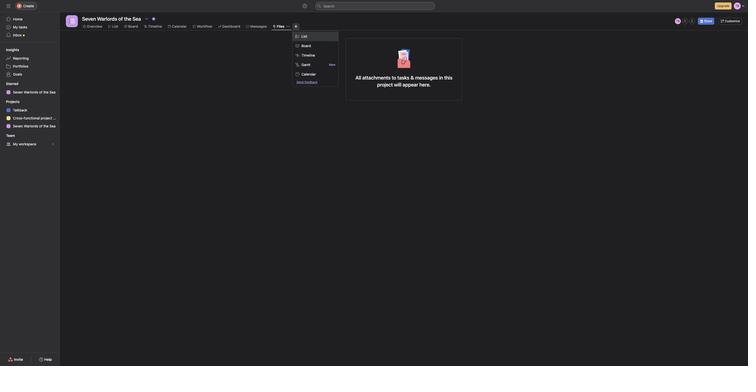 Task type: describe. For each thing, give the bounding box(es) containing it.
dashboard link
[[218, 24, 240, 29]]

this
[[445, 75, 453, 81]]

insights
[[6, 48, 19, 52]]

send feedback
[[297, 80, 318, 84]]

files link
[[273, 24, 285, 29]]

tasks inside 'link'
[[19, 25, 27, 29]]

customize
[[725, 19, 740, 23]]

plan
[[53, 116, 60, 120]]

overview
[[87, 24, 102, 28]]

send feedback link
[[297, 80, 318, 85]]

home link
[[3, 15, 57, 23]]

will
[[394, 82, 402, 88]]

messages link
[[246, 24, 267, 29]]

team button
[[0, 133, 15, 138]]

insights button
[[0, 47, 19, 52]]

&
[[411, 75, 414, 81]]

tb
[[676, 19, 680, 23]]

tasks inside all attachments to tasks & messages in this project will appear here.
[[398, 75, 410, 81]]

projects button
[[0, 99, 20, 104]]

my workspace
[[13, 142, 36, 146]]

attachments
[[363, 75, 391, 81]]

board inside "link"
[[128, 24, 138, 28]]

sea inside projects element
[[49, 124, 56, 128]]

history image
[[303, 4, 307, 8]]

workflow
[[197, 24, 212, 28]]

projects
[[6, 100, 20, 104]]

reporting
[[13, 56, 29, 60]]

inbox link
[[3, 31, 57, 39]]

insights element
[[0, 45, 60, 79]]

list menu item
[[293, 32, 339, 41]]

board link
[[124, 24, 138, 29]]

project inside all attachments to tasks & messages in this project will appear here.
[[377, 82, 393, 88]]

workspace
[[19, 142, 36, 146]]

inbox
[[13, 33, 22, 37]]

timeline link
[[144, 24, 162, 29]]

workflow link
[[193, 24, 212, 29]]

hide sidebar image
[[6, 4, 10, 8]]

seven warlords of the sea link inside starred element
[[3, 88, 57, 96]]

1 vertical spatial timeline
[[302, 53, 315, 57]]

invite button
[[5, 356, 26, 365]]

remove from starred image
[[152, 17, 156, 21]]

messages
[[415, 75, 438, 81]]

my for my workspace
[[13, 142, 18, 146]]

my for my tasks
[[13, 25, 18, 29]]

seven warlords of the sea link inside projects element
[[3, 122, 57, 130]]

goals
[[13, 72, 22, 76]]



Task type: locate. For each thing, give the bounding box(es) containing it.
my inside 'link'
[[13, 25, 18, 29]]

1 vertical spatial list
[[302, 34, 307, 38]]

1 horizontal spatial tasks
[[398, 75, 410, 81]]

of down cross-functional project plan
[[39, 124, 42, 128]]

tab actions image
[[287, 25, 290, 28]]

calendar link
[[168, 24, 187, 29]]

in
[[439, 75, 443, 81]]

calendar left workflow link at the left
[[172, 24, 187, 28]]

warlords
[[24, 90, 38, 94], [24, 124, 38, 128]]

2 sea from the top
[[49, 124, 56, 128]]

1 vertical spatial my
[[13, 142, 18, 146]]

create
[[23, 4, 34, 8]]

seven for seven warlords of the sea link within projects element
[[13, 124, 23, 128]]

list for list menu item
[[302, 34, 307, 38]]

warlords down goals link
[[24, 90, 38, 94]]

portfolios
[[13, 64, 28, 68]]

overview link
[[83, 24, 102, 29]]

2 the from the top
[[43, 124, 49, 128]]

0 vertical spatial the
[[43, 90, 49, 94]]

seven
[[13, 90, 23, 94], [13, 124, 23, 128]]

list link
[[108, 24, 118, 29]]

0 horizontal spatial list
[[112, 24, 118, 28]]

list
[[112, 24, 118, 28], [302, 34, 307, 38]]

seven inside starred element
[[13, 90, 23, 94]]

list for list link
[[112, 24, 118, 28]]

timeline
[[148, 24, 162, 28], [302, 53, 315, 57]]

cross-functional project plan
[[13, 116, 60, 120]]

0 vertical spatial warlords
[[24, 90, 38, 94]]

0 horizontal spatial timeline
[[148, 24, 162, 28]]

seven warlords of the sea
[[13, 90, 56, 94], [13, 124, 56, 128]]

feedback
[[305, 80, 318, 84]]

2 warlords from the top
[[24, 124, 38, 128]]

warlords down cross-functional project plan link
[[24, 124, 38, 128]]

0 horizontal spatial calendar
[[172, 24, 187, 28]]

Search tasks, projects, and more text field
[[315, 2, 435, 10]]

the down goals link
[[43, 90, 49, 94]]

1 seven warlords of the sea from the top
[[13, 90, 56, 94]]

customize button
[[719, 18, 743, 25]]

1 horizontal spatial calendar
[[302, 72, 316, 76]]

2 of from the top
[[39, 124, 42, 128]]

of inside projects element
[[39, 124, 42, 128]]

all
[[356, 75, 361, 81]]

seven warlords of the sea link down functional
[[3, 122, 57, 130]]

1 vertical spatial calendar
[[302, 72, 316, 76]]

cross-
[[13, 116, 24, 120]]

1 vertical spatial seven warlords of the sea link
[[3, 122, 57, 130]]

0 horizontal spatial tasks
[[19, 25, 27, 29]]

seven warlords of the sea for seven warlords of the sea link in the starred element
[[13, 90, 56, 94]]

1 seven from the top
[[13, 90, 23, 94]]

1 vertical spatial seven
[[13, 124, 23, 128]]

talkback link
[[3, 106, 57, 114]]

seven inside projects element
[[13, 124, 23, 128]]

2 my from the top
[[13, 142, 18, 146]]

of down goals link
[[39, 90, 42, 94]]

add tab image
[[294, 24, 298, 28]]

calendar up send feedback
[[302, 72, 316, 76]]

my down team
[[13, 142, 18, 146]]

the inside projects element
[[43, 124, 49, 128]]

talkback
[[13, 108, 27, 112]]

1 vertical spatial project
[[41, 116, 52, 120]]

1 horizontal spatial board
[[302, 44, 311, 48]]

0 vertical spatial seven
[[13, 90, 23, 94]]

seven warlords of the sea for seven warlords of the sea link within projects element
[[13, 124, 56, 128]]

help
[[44, 358, 52, 362]]

0 vertical spatial project
[[377, 82, 393, 88]]

files
[[277, 24, 285, 28]]

home
[[13, 17, 23, 21]]

tasks
[[19, 25, 27, 29], [398, 75, 410, 81]]

send
[[297, 80, 304, 84]]

timeline up gantt
[[302, 53, 315, 57]]

of
[[39, 90, 42, 94], [39, 124, 42, 128]]

tasks down home
[[19, 25, 27, 29]]

goals link
[[3, 70, 57, 78]]

seven warlords of the sea link
[[3, 88, 57, 96], [3, 122, 57, 130]]

of inside starred element
[[39, 90, 42, 94]]

tasks left &
[[398, 75, 410, 81]]

messages
[[250, 24, 267, 28]]

project down attachments
[[377, 82, 393, 88]]

1 horizontal spatial timeline
[[302, 53, 315, 57]]

projects element
[[0, 97, 60, 131]]

of for seven warlords of the sea link in the starred element
[[39, 90, 42, 94]]

tb button
[[675, 18, 681, 24]]

calendar
[[172, 24, 187, 28], [302, 72, 316, 76]]

cross-functional project plan link
[[3, 114, 60, 122]]

1 vertical spatial seven warlords of the sea
[[13, 124, 56, 128]]

0 horizontal spatial board
[[128, 24, 138, 28]]

the for seven warlords of the sea link within projects element
[[43, 124, 49, 128]]

the inside starred element
[[43, 90, 49, 94]]

0 vertical spatial sea
[[49, 90, 56, 94]]

upgrade button
[[715, 2, 732, 9]]

1 vertical spatial sea
[[49, 124, 56, 128]]

create button
[[15, 2, 37, 10]]

1 the from the top
[[43, 90, 49, 94]]

project
[[377, 82, 393, 88], [41, 116, 52, 120]]

seven warlords of the sea inside starred element
[[13, 90, 56, 94]]

1 vertical spatial the
[[43, 124, 49, 128]]

0 vertical spatial list
[[112, 24, 118, 28]]

1 warlords from the top
[[24, 90, 38, 94]]

0 horizontal spatial project
[[41, 116, 52, 120]]

my tasks
[[13, 25, 27, 29]]

0 vertical spatial board
[[128, 24, 138, 28]]

seven warlords of the sea down cross-functional project plan
[[13, 124, 56, 128]]

1 my from the top
[[13, 25, 18, 29]]

project left plan
[[41, 116, 52, 120]]

0 vertical spatial my
[[13, 25, 18, 29]]

1 vertical spatial of
[[39, 124, 42, 128]]

1 of from the top
[[39, 90, 42, 94]]

0 vertical spatial seven warlords of the sea
[[13, 90, 56, 94]]

invite
[[14, 358, 23, 362]]

board down list menu item
[[302, 44, 311, 48]]

of for seven warlords of the sea link within projects element
[[39, 124, 42, 128]]

all attachments to tasks & messages in this project will appear here.
[[356, 75, 453, 88]]

None text field
[[81, 14, 142, 23]]

reporting link
[[3, 54, 57, 62]]

seven down the starred
[[13, 90, 23, 94]]

gantt
[[302, 63, 311, 67]]

the
[[43, 90, 49, 94], [43, 124, 49, 128]]

2 seven from the top
[[13, 124, 23, 128]]

my
[[13, 25, 18, 29], [13, 142, 18, 146]]

2 seven warlords of the sea from the top
[[13, 124, 56, 128]]

0 vertical spatial tasks
[[19, 25, 27, 29]]

board left timeline link
[[128, 24, 138, 28]]

seven warlords of the sea inside projects element
[[13, 124, 56, 128]]

upgrade
[[718, 4, 730, 8]]

my inside teams element
[[13, 142, 18, 146]]

the for seven warlords of the sea link in the starred element
[[43, 90, 49, 94]]

0 vertical spatial timeline
[[148, 24, 162, 28]]

portfolios link
[[3, 62, 57, 70]]

starred
[[6, 82, 18, 86]]

1 horizontal spatial list
[[302, 34, 307, 38]]

seven for seven warlords of the sea link in the starred element
[[13, 90, 23, 94]]

sea inside starred element
[[49, 90, 56, 94]]

share
[[705, 19, 713, 23]]

warlords inside projects element
[[24, 124, 38, 128]]

list inside menu item
[[302, 34, 307, 38]]

2 seven warlords of the sea link from the top
[[3, 122, 57, 130]]

my tasks link
[[3, 23, 57, 31]]

share button
[[698, 18, 715, 25]]

to
[[392, 75, 397, 81]]

timeline down remove from starred icon
[[148, 24, 162, 28]]

the down cross-functional project plan
[[43, 124, 49, 128]]

team
[[6, 134, 15, 138]]

1 seven warlords of the sea link from the top
[[3, 88, 57, 96]]

functional
[[24, 116, 40, 120]]

global element
[[0, 12, 60, 42]]

warlords inside starred element
[[24, 90, 38, 94]]

0 vertical spatial of
[[39, 90, 42, 94]]

starred button
[[0, 81, 18, 86]]

show options image
[[145, 17, 149, 21]]

seven down cross-
[[13, 124, 23, 128]]

seven warlords of the sea down goals link
[[13, 90, 56, 94]]

appear here.
[[403, 82, 431, 88]]

seven warlords of the sea link up talkback link
[[3, 88, 57, 96]]

board
[[128, 24, 138, 28], [302, 44, 311, 48]]

teams element
[[0, 131, 60, 149]]

help button
[[36, 356, 55, 365]]

dashboard
[[222, 24, 240, 28]]

1 vertical spatial warlords
[[24, 124, 38, 128]]

1 horizontal spatial project
[[377, 82, 393, 88]]

1 vertical spatial board
[[302, 44, 311, 48]]

starred element
[[0, 79, 60, 97]]

my workspace link
[[3, 140, 57, 148]]

see details, my workspace image
[[51, 143, 54, 146]]

new
[[329, 63, 336, 67]]

my up inbox
[[13, 25, 18, 29]]

0 vertical spatial calendar
[[172, 24, 187, 28]]

1 sea from the top
[[49, 90, 56, 94]]

list image
[[69, 18, 75, 24]]

0 vertical spatial seven warlords of the sea link
[[3, 88, 57, 96]]

1 vertical spatial tasks
[[398, 75, 410, 81]]

sea
[[49, 90, 56, 94], [49, 124, 56, 128]]



Task type: vqa. For each thing, say whether or not it's contained in the screenshot.
option
no



